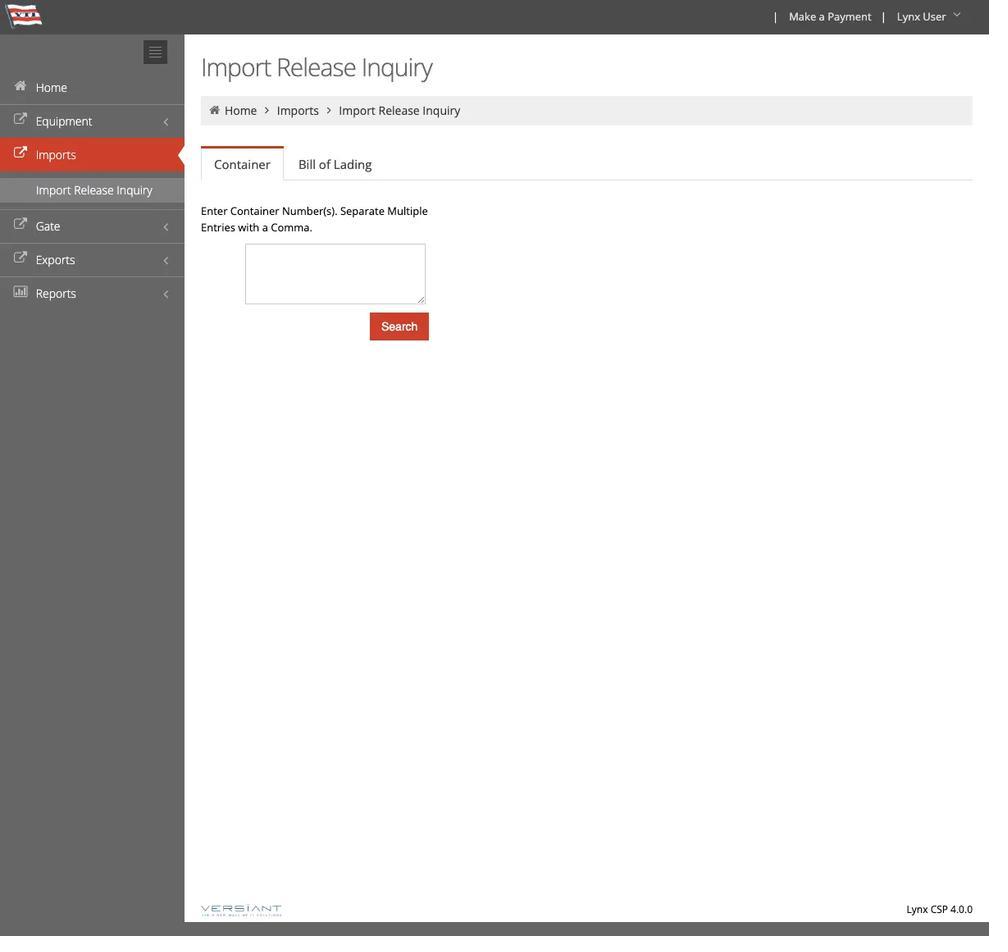 Task type: vqa. For each thing, say whether or not it's contained in the screenshot.
the to inside Forgot your password ? No worries, click Here to reset your password.
no



Task type: locate. For each thing, give the bounding box(es) containing it.
exports
[[36, 252, 75, 268]]

| left make
[[773, 9, 779, 24]]

equipment
[[36, 113, 92, 129]]

import release inquiry link
[[339, 103, 461, 118], [0, 178, 185, 203]]

1 horizontal spatial imports
[[277, 103, 319, 118]]

external link image
[[12, 114, 29, 126], [12, 148, 29, 159], [12, 219, 29, 231]]

0 vertical spatial import
[[201, 50, 271, 84]]

imports link left angle right image
[[277, 103, 319, 118]]

container up enter
[[214, 156, 271, 172]]

0 horizontal spatial imports
[[36, 147, 76, 162]]

versiant image
[[201, 904, 282, 917]]

exports link
[[0, 243, 185, 277]]

user
[[923, 9, 947, 24]]

2 vertical spatial external link image
[[12, 219, 29, 231]]

bill of lading link
[[285, 148, 385, 181]]

container up with
[[230, 203, 279, 218]]

with
[[238, 220, 260, 235]]

1 horizontal spatial release
[[277, 50, 356, 84]]

home
[[36, 80, 67, 95], [225, 103, 257, 118]]

release up angle right image
[[277, 50, 356, 84]]

0 horizontal spatial home link
[[0, 71, 185, 104]]

a
[[819, 9, 825, 24], [262, 220, 268, 235]]

import release inquiry link right angle right image
[[339, 103, 461, 118]]

0 horizontal spatial release
[[74, 182, 114, 198]]

|
[[773, 9, 779, 24], [881, 9, 887, 24]]

home link up equipment
[[0, 71, 185, 104]]

make a payment
[[790, 9, 872, 24]]

0 vertical spatial import release inquiry
[[201, 50, 432, 84]]

external link image for imports
[[12, 148, 29, 159]]

home right home image
[[225, 103, 257, 118]]

bill of lading
[[299, 156, 372, 172]]

2 vertical spatial import
[[36, 182, 71, 198]]

import
[[201, 50, 271, 84], [339, 103, 376, 118], [36, 182, 71, 198]]

lynx left user
[[898, 9, 921, 24]]

home image
[[208, 104, 222, 116]]

csp
[[931, 903, 949, 917]]

lynx left the csp
[[907, 903, 928, 917]]

0 vertical spatial external link image
[[12, 114, 29, 126]]

search
[[382, 320, 418, 333]]

imports
[[277, 103, 319, 118], [36, 147, 76, 162]]

3 external link image from the top
[[12, 219, 29, 231]]

import release inquiry up the gate link
[[36, 182, 152, 198]]

1 vertical spatial import release inquiry link
[[0, 178, 185, 203]]

lading
[[334, 156, 372, 172]]

import right angle right image
[[339, 103, 376, 118]]

1 vertical spatial release
[[379, 103, 420, 118]]

0 vertical spatial import release inquiry link
[[339, 103, 461, 118]]

separate
[[340, 203, 385, 218]]

1 vertical spatial a
[[262, 220, 268, 235]]

import release inquiry
[[201, 50, 432, 84], [339, 103, 461, 118], [36, 182, 152, 198]]

enter
[[201, 203, 228, 218]]

2 horizontal spatial import
[[339, 103, 376, 118]]

search button
[[370, 313, 429, 341]]

1 horizontal spatial home
[[225, 103, 257, 118]]

1 horizontal spatial a
[[819, 9, 825, 24]]

1 vertical spatial inquiry
[[423, 103, 461, 118]]

0 horizontal spatial home
[[36, 80, 67, 95]]

container
[[214, 156, 271, 172], [230, 203, 279, 218]]

1 horizontal spatial home link
[[225, 103, 257, 118]]

0 horizontal spatial a
[[262, 220, 268, 235]]

external link image inside equipment link
[[12, 114, 29, 126]]

import up gate
[[36, 182, 71, 198]]

2 vertical spatial import release inquiry
[[36, 182, 152, 198]]

None text field
[[245, 244, 426, 304]]

1 vertical spatial lynx
[[907, 903, 928, 917]]

gate link
[[0, 209, 185, 243]]

0 horizontal spatial imports link
[[0, 138, 185, 171]]

1 vertical spatial imports
[[36, 147, 76, 162]]

external link image
[[12, 253, 29, 264]]

angle right image
[[322, 104, 336, 116]]

imports left angle right image
[[277, 103, 319, 118]]

release right angle right image
[[379, 103, 420, 118]]

lynx
[[898, 9, 921, 24], [907, 903, 928, 917]]

multiple
[[388, 203, 428, 218]]

0 horizontal spatial import
[[36, 182, 71, 198]]

import release inquiry up angle right image
[[201, 50, 432, 84]]

imports link down equipment
[[0, 138, 185, 171]]

angle down image
[[949, 9, 966, 21]]

1 horizontal spatial |
[[881, 9, 887, 24]]

home link right home image
[[225, 103, 257, 118]]

lynx for lynx csp 4.0.0
[[907, 903, 928, 917]]

import up home image
[[201, 50, 271, 84]]

0 vertical spatial a
[[819, 9, 825, 24]]

imports link
[[277, 103, 319, 118], [0, 138, 185, 171]]

2 | from the left
[[881, 9, 887, 24]]

payment
[[828, 9, 872, 24]]

0 vertical spatial home
[[36, 80, 67, 95]]

2 vertical spatial inquiry
[[117, 182, 152, 198]]

enter container number(s).  separate multiple entries with a comma.
[[201, 203, 428, 235]]

0 horizontal spatial |
[[773, 9, 779, 24]]

external link image for equipment
[[12, 114, 29, 126]]

inquiry
[[362, 50, 432, 84], [423, 103, 461, 118], [117, 182, 152, 198]]

1 vertical spatial container
[[230, 203, 279, 218]]

| right payment
[[881, 9, 887, 24]]

0 vertical spatial imports link
[[277, 103, 319, 118]]

make
[[790, 9, 817, 24]]

1 vertical spatial imports link
[[0, 138, 185, 171]]

0 vertical spatial container
[[214, 156, 271, 172]]

reports link
[[0, 277, 185, 310]]

a right make
[[819, 9, 825, 24]]

a inside enter container number(s).  separate multiple entries with a comma.
[[262, 220, 268, 235]]

1 external link image from the top
[[12, 114, 29, 126]]

0 vertical spatial lynx
[[898, 9, 921, 24]]

imports down equipment
[[36, 147, 76, 162]]

release
[[277, 50, 356, 84], [379, 103, 420, 118], [74, 182, 114, 198]]

a right with
[[262, 220, 268, 235]]

1 horizontal spatial import
[[201, 50, 271, 84]]

import release inquiry link up the gate link
[[0, 178, 185, 203]]

2 external link image from the top
[[12, 148, 29, 159]]

1 vertical spatial import
[[339, 103, 376, 118]]

0 vertical spatial inquiry
[[362, 50, 432, 84]]

home link
[[0, 71, 185, 104], [225, 103, 257, 118]]

0 vertical spatial imports
[[277, 103, 319, 118]]

import release inquiry right angle right image
[[339, 103, 461, 118]]

external link image inside the gate link
[[12, 219, 29, 231]]

1 horizontal spatial imports link
[[277, 103, 319, 118]]

container link
[[201, 149, 284, 181]]

container inside enter container number(s).  separate multiple entries with a comma.
[[230, 203, 279, 218]]

release up the gate link
[[74, 182, 114, 198]]

home right home icon
[[36, 80, 67, 95]]

1 vertical spatial external link image
[[12, 148, 29, 159]]



Task type: describe. For each thing, give the bounding box(es) containing it.
lynx user link
[[890, 0, 972, 34]]

home image
[[12, 80, 29, 92]]

gate
[[36, 218, 60, 234]]

lynx csp 4.0.0
[[907, 903, 973, 917]]

bar chart image
[[12, 286, 29, 298]]

reports
[[36, 286, 76, 301]]

of
[[319, 156, 331, 172]]

2 vertical spatial release
[[74, 182, 114, 198]]

bill
[[299, 156, 316, 172]]

comma.
[[271, 220, 313, 235]]

make a payment link
[[782, 0, 878, 34]]

1 horizontal spatial import release inquiry link
[[339, 103, 461, 118]]

container inside 'link'
[[214, 156, 271, 172]]

2 horizontal spatial release
[[379, 103, 420, 118]]

lynx user
[[898, 9, 947, 24]]

external link image for gate
[[12, 219, 29, 231]]

angle right image
[[260, 104, 274, 116]]

equipment link
[[0, 104, 185, 138]]

0 vertical spatial release
[[277, 50, 356, 84]]

1 vertical spatial home
[[225, 103, 257, 118]]

lynx for lynx user
[[898, 9, 921, 24]]

1 | from the left
[[773, 9, 779, 24]]

4.0.0
[[951, 903, 973, 917]]

number(s).
[[282, 203, 338, 218]]

1 vertical spatial import release inquiry
[[339, 103, 461, 118]]

entries
[[201, 220, 235, 235]]

0 horizontal spatial import release inquiry link
[[0, 178, 185, 203]]



